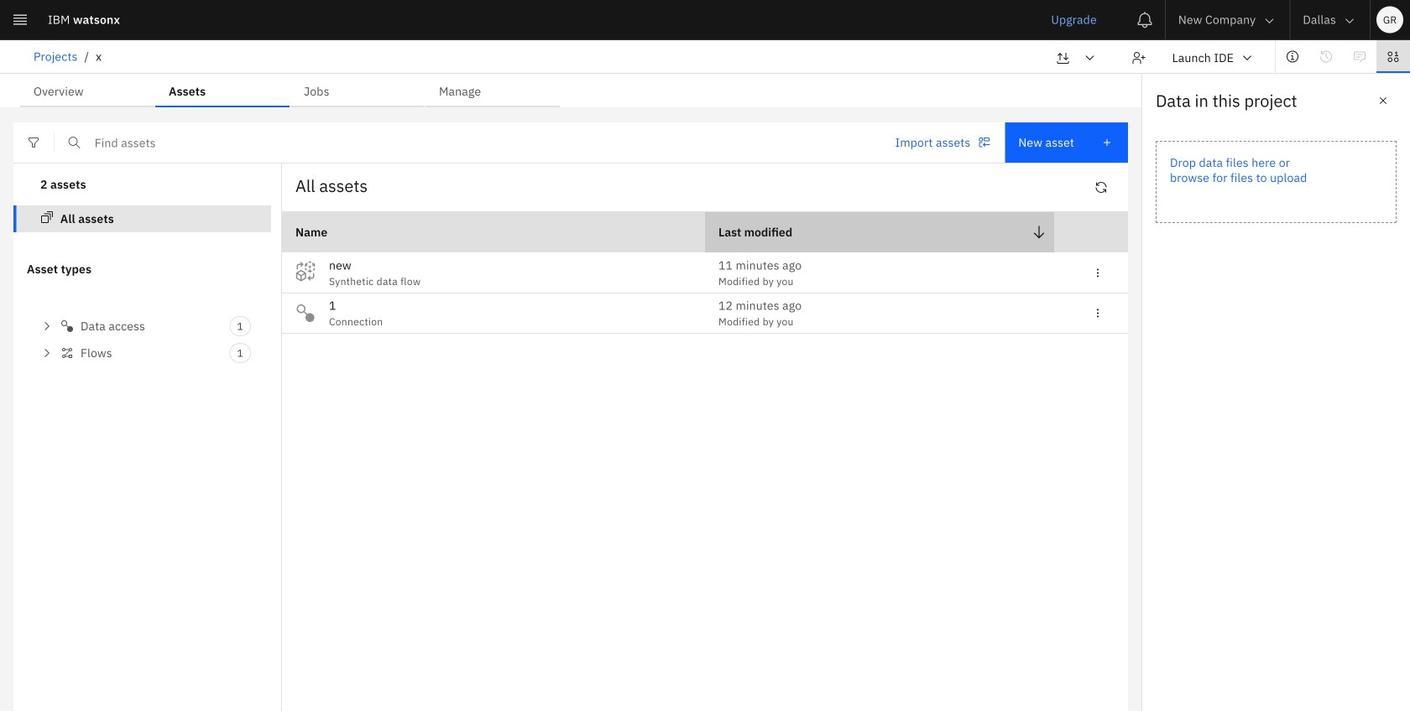 Task type: vqa. For each thing, say whether or not it's contained in the screenshot.
SELECTED PROJECT C51725DA-0F5A-461C-AAC5-92DC28A0A9F8 element
no



Task type: describe. For each thing, give the bounding box(es) containing it.
data image
[[1387, 50, 1400, 63]]

import assets image
[[978, 136, 991, 149]]

2 horizontal spatial arrow image
[[1263, 14, 1276, 28]]

pending collaborator table toolbar element
[[54, 627, 1357, 708]]

0 horizontal spatial arrow image
[[1084, 51, 1097, 65]]

action bar element
[[0, 40, 1411, 75]]

notifications image
[[1137, 11, 1153, 28]]

open and close overflow menu image
[[1091, 307, 1105, 320]]

refresh image
[[1095, 181, 1108, 194]]

open and close overflow menu image
[[1091, 267, 1105, 280]]



Task type: locate. For each thing, give the bounding box(es) containing it.
close image
[[1377, 94, 1390, 107]]

arrow image
[[1263, 14, 1276, 28], [1084, 51, 1097, 65], [1241, 51, 1254, 65]]

1 horizontal spatial arrow image
[[1241, 51, 1254, 65]]

None search field
[[54, 123, 881, 163]]

data panel element
[[1142, 74, 1411, 712]]

Find assets text field
[[54, 123, 881, 163]]

new company image
[[1262, 49, 1276, 63]]

arrow image
[[1343, 14, 1357, 28]]

delete asset? dialog
[[536, 255, 875, 417]]

tab list
[[20, 74, 560, 107]]

global navigation element
[[0, 0, 1411, 712]]

new asset image
[[1101, 136, 1114, 149]]

synthetic data flow image
[[296, 262, 316, 282]]



